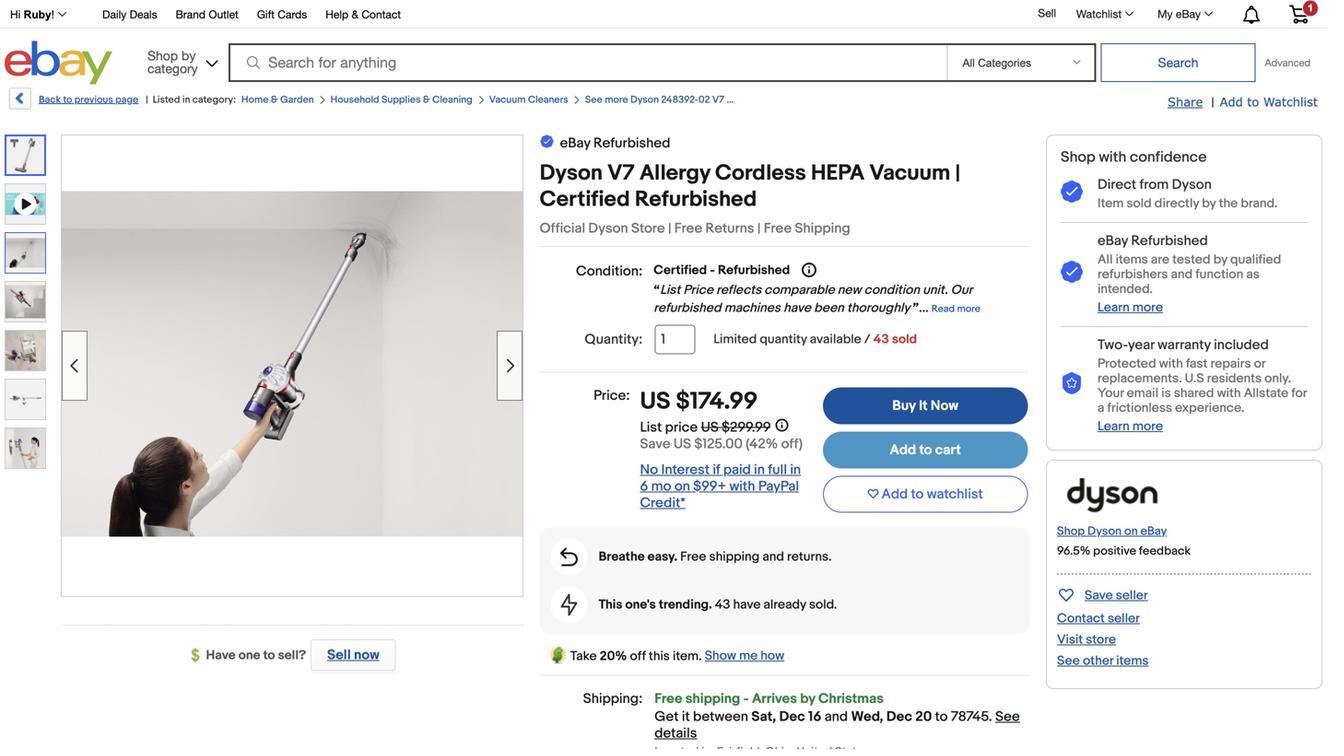 Task type: vqa. For each thing, say whether or not it's contained in the screenshot.
the bottommost seller
yes



Task type: locate. For each thing, give the bounding box(es) containing it.
0 horizontal spatial vacuum
[[489, 94, 526, 106]]

home & garden
[[242, 94, 314, 106]]

video 1 of 1 image
[[6, 184, 45, 224]]

add down buy
[[890, 442, 917, 459]]

have down comparable
[[784, 301, 811, 316]]

reflects
[[717, 283, 762, 298]]

intended.
[[1098, 282, 1153, 297]]

2 learn from the top
[[1098, 419, 1130, 435]]

ruby
[[24, 8, 51, 21]]

daily deals
[[102, 8, 157, 21]]

0 vertical spatial seller
[[1116, 588, 1149, 604]]

certified - refurbished
[[654, 263, 790, 278]]

1 vertical spatial sell
[[327, 647, 351, 664]]

1 vertical spatial certified
[[654, 263, 707, 278]]

seller up contact seller link
[[1116, 588, 1149, 604]]

2 horizontal spatial and
[[1172, 267, 1193, 283]]

Quantity: text field
[[655, 325, 696, 355]]

learn inside two-year warranty included protected with fast repairs or replacements. u.s residents only. your email is shared with allstate for a frictionless experience. learn more
[[1098, 419, 1130, 435]]

text__icon image
[[540, 133, 555, 152]]

43
[[874, 332, 890, 348], [715, 598, 731, 613]]

for
[[1292, 386, 1308, 401]]

list left price
[[640, 419, 662, 436]]

save up the no
[[640, 436, 671, 453]]

sold.
[[810, 598, 838, 613]]

sell left watchlist link at the top right of the page
[[1039, 7, 1057, 19]]

home
[[242, 94, 269, 106]]

1 horizontal spatial &
[[352, 8, 359, 21]]

been
[[814, 301, 845, 316]]

1 vertical spatial learn more link
[[1098, 419, 1164, 435]]

with details__icon image left this
[[561, 594, 578, 616]]

my ebay link
[[1148, 3, 1222, 25]]

cart
[[936, 442, 962, 459]]

shop up 96.5%
[[1058, 524, 1085, 539]]

1 horizontal spatial see
[[996, 709, 1021, 726]]

ebay refurbished right text__icon
[[560, 135, 671, 152]]

1 horizontal spatial allergy
[[727, 94, 759, 106]]

with details__icon image left item
[[1061, 181, 1083, 204]]

1 horizontal spatial v7
[[713, 94, 725, 106]]

allergy right 02
[[727, 94, 759, 106]]

save
[[640, 436, 671, 453], [1085, 588, 1114, 604]]

shipping
[[710, 550, 760, 565], [686, 691, 741, 708]]

1 horizontal spatial sell
[[1039, 7, 1057, 19]]

ebay right text__icon
[[560, 135, 591, 152]]

watchlist right sell link
[[1077, 7, 1122, 20]]

ebay inside the account navigation
[[1177, 7, 1202, 20]]

by inside us $174.99 main content
[[801, 691, 816, 708]]

my ebay
[[1158, 7, 1202, 20]]

0 vertical spatial vacuum
[[489, 94, 526, 106]]

more down our
[[958, 303, 981, 315]]

sold inside direct from dyson item sold directly by the brand.
[[1127, 196, 1152, 212]]

with details__icon image for ebay refurbished
[[1061, 261, 1083, 284]]

sell?
[[278, 648, 306, 664]]

ebay inside us $174.99 main content
[[560, 135, 591, 152]]

and right 16
[[825, 709, 848, 726]]

& right home
[[271, 94, 278, 106]]

learn more link down frictionless
[[1098, 419, 1164, 435]]

0 vertical spatial see
[[585, 94, 603, 106]]

with details__icon image left all
[[1061, 261, 1083, 284]]

2 horizontal spatial see
[[1058, 654, 1081, 669]]

0 vertical spatial save
[[640, 436, 671, 453]]

0 horizontal spatial have
[[734, 598, 761, 613]]

seller inside button
[[1116, 588, 1149, 604]]

0 vertical spatial ebay refurbished
[[560, 135, 671, 152]]

2 vertical spatial see
[[996, 709, 1021, 726]]

and right are
[[1172, 267, 1193, 283]]

1 horizontal spatial -
[[744, 691, 749, 708]]

1 vertical spatial save
[[1085, 588, 1114, 604]]

0 horizontal spatial watchlist
[[1077, 7, 1122, 20]]

contact inside contact seller visit store see other items
[[1058, 611, 1106, 627]]

picture 2 of 6 image
[[6, 233, 45, 273]]

1 vertical spatial see
[[1058, 654, 1081, 669]]

with details__icon image for breathe easy.
[[561, 548, 578, 567]]

dyson
[[631, 94, 659, 106], [540, 160, 603, 187], [1173, 177, 1212, 193], [589, 220, 629, 237], [1088, 524, 1122, 539]]

picture 4 of 6 image
[[6, 331, 45, 371]]

1 horizontal spatial us
[[674, 436, 692, 453]]

20%
[[600, 649, 627, 665]]

add right share
[[1220, 95, 1244, 109]]

contact up visit store link
[[1058, 611, 1106, 627]]

0 horizontal spatial sell
[[327, 647, 351, 664]]

with right if
[[730, 478, 756, 495]]

sell left now
[[327, 647, 351, 664]]

to down advanced "link" on the right
[[1248, 95, 1260, 109]]

see
[[585, 94, 603, 106], [1058, 654, 1081, 669], [996, 709, 1021, 726]]

condition
[[865, 283, 920, 298]]

learn
[[1098, 300, 1130, 316], [1098, 419, 1130, 435]]

in left full
[[754, 462, 765, 478]]

cordless left vacuu...
[[761, 94, 802, 106]]

1 horizontal spatial in
[[754, 462, 765, 478]]

0 vertical spatial shop
[[147, 48, 178, 63]]

us up price
[[640, 388, 671, 416]]

gift cards link
[[257, 5, 307, 25]]

0 horizontal spatial sold
[[892, 332, 918, 348]]

ebay refurbished up are
[[1098, 233, 1209, 249]]

paid
[[724, 462, 751, 478]]

1 horizontal spatial dec
[[887, 709, 913, 726]]

vacuum cleaners
[[489, 94, 569, 106]]

shop for shop with confidence
[[1061, 148, 1096, 166]]

dec
[[780, 709, 806, 726], [887, 709, 913, 726]]

0 vertical spatial items
[[1116, 252, 1149, 268]]

save up contact seller link
[[1085, 588, 1114, 604]]

shipping up between
[[686, 691, 741, 708]]

hepa left vacuu...
[[804, 94, 829, 106]]

- up price on the top right of the page
[[710, 263, 715, 278]]

have
[[784, 301, 811, 316], [734, 598, 761, 613]]

0 vertical spatial watchlist
[[1077, 7, 1122, 20]]

ebay right my
[[1177, 7, 1202, 20]]

list up the refurbished
[[660, 283, 681, 298]]

allergy up 'store'
[[640, 160, 711, 187]]

1 vertical spatial cordless
[[716, 160, 807, 187]]

save seller button
[[1058, 584, 1149, 606]]

None submit
[[1101, 43, 1256, 82]]

hepa up "shipping"
[[811, 160, 865, 187]]

shared
[[1175, 386, 1215, 401]]

directly
[[1155, 196, 1200, 212]]

items inside contact seller visit store see other items
[[1117, 654, 1149, 669]]

0 vertical spatial list
[[660, 283, 681, 298]]

see for see details
[[996, 709, 1021, 726]]

learn more link down the intended.
[[1098, 300, 1164, 316]]

1 vertical spatial learn
[[1098, 419, 1130, 435]]

0 vertical spatial learn more link
[[1098, 300, 1164, 316]]

$99+
[[694, 478, 727, 495]]

seller for contact
[[1108, 611, 1141, 627]]

learn down a
[[1098, 419, 1130, 435]]

no interest if paid in full in 6 mo on $99+ with paypal credit*
[[640, 462, 801, 512]]

shop dyson on ebay
[[1058, 524, 1168, 539]]

dyson up directly
[[1173, 177, 1212, 193]]

picture 5 of 6 image
[[6, 380, 45, 420]]

1 horizontal spatial on
[[1125, 524, 1138, 539]]

1 vertical spatial hepa
[[811, 160, 865, 187]]

0 vertical spatial -
[[710, 263, 715, 278]]

supplies
[[382, 94, 421, 106]]

see inside see details
[[996, 709, 1021, 726]]

0 vertical spatial sold
[[1127, 196, 1152, 212]]

residents
[[1208, 371, 1262, 387]]

shop inside shop by category
[[147, 48, 178, 63]]

to inside "share | add to watchlist"
[[1248, 95, 1260, 109]]

off
[[630, 649, 646, 665]]

1 horizontal spatial have
[[784, 301, 811, 316]]

confidence
[[1130, 148, 1208, 166]]

0 horizontal spatial see
[[585, 94, 603, 106]]

1 vertical spatial add
[[890, 442, 917, 459]]

add down add to cart link
[[882, 486, 908, 503]]

this one's trending. 43 have already sold.
[[599, 598, 838, 613]]

household supplies & cleaning link
[[331, 94, 473, 106]]

seller down save seller
[[1108, 611, 1141, 627]]

sell
[[1039, 7, 1057, 19], [327, 647, 351, 664]]

to right the "20"
[[936, 709, 948, 726]]

with
[[1099, 148, 1127, 166], [1160, 356, 1184, 372], [1218, 386, 1242, 401], [730, 478, 756, 495]]

have inside " list price reflects comparable new condition unit. our refurbished machines have been thoroughly
[[784, 301, 811, 316]]

& right the help
[[352, 8, 359, 21]]

free right 'store'
[[675, 220, 703, 237]]

breathe easy. free shipping and returns.
[[599, 550, 832, 565]]

have left already
[[734, 598, 761, 613]]

as
[[1247, 267, 1260, 283]]

save inside us $174.99 main content
[[640, 436, 671, 453]]

1 vertical spatial items
[[1117, 654, 1149, 669]]

0 horizontal spatial us
[[640, 388, 671, 416]]

1 vertical spatial on
[[1125, 524, 1138, 539]]

u.s
[[1185, 371, 1205, 387]]

...
[[919, 301, 929, 316]]

shipping
[[795, 220, 851, 237]]

watchlist down advanced "link" on the right
[[1264, 95, 1319, 109]]

add to watchlist
[[882, 486, 984, 503]]

v7 inside the dyson v7 allergy cordless hepa vacuum | certified refurbished official dyson store | free returns | free shipping
[[608, 160, 635, 187]]

1 vertical spatial allergy
[[640, 160, 711, 187]]

dyson inside direct from dyson item sold directly by the brand.
[[1173, 177, 1212, 193]]

& inside 'link'
[[352, 8, 359, 21]]

v7 up 'store'
[[608, 160, 635, 187]]

add to watchlist link
[[1220, 94, 1319, 111]]

refurbished
[[654, 301, 722, 316]]

see right .
[[996, 709, 1021, 726]]

2 vertical spatial add
[[882, 486, 908, 503]]

0 vertical spatial contact
[[362, 8, 401, 21]]

1 vertical spatial have
[[734, 598, 761, 613]]

2 vertical spatial and
[[825, 709, 848, 726]]

.
[[989, 709, 993, 726]]

dyson left 'store'
[[589, 220, 629, 237]]

with details__icon image left your
[[1061, 373, 1083, 396]]

returns.
[[788, 550, 832, 565]]

add to watchlist button
[[823, 476, 1029, 513]]

& right supplies
[[423, 94, 430, 106]]

on inside no interest if paid in full in 6 mo on $99+ with paypal credit*
[[675, 478, 691, 495]]

allstate
[[1245, 386, 1289, 401]]

0 vertical spatial certified
[[540, 187, 630, 213]]

free up get
[[655, 691, 683, 708]]

0 vertical spatial add
[[1220, 95, 1244, 109]]

by
[[182, 48, 196, 63], [1203, 196, 1217, 212], [1214, 252, 1228, 268], [801, 691, 816, 708]]

us up interest
[[674, 436, 692, 453]]

0 horizontal spatial contact
[[362, 8, 401, 21]]

2 learn more link from the top
[[1098, 419, 1164, 435]]

0 horizontal spatial in
[[182, 94, 190, 106]]

on up '96.5% positive feedback'
[[1125, 524, 1138, 539]]

1 vertical spatial -
[[744, 691, 749, 708]]

by right tested
[[1214, 252, 1228, 268]]

shop left confidence
[[1061, 148, 1096, 166]]

shop up listed
[[147, 48, 178, 63]]

more down the intended.
[[1133, 300, 1164, 316]]

sold down from on the right top
[[1127, 196, 1152, 212]]

free shipping - arrives by christmas
[[655, 691, 884, 708]]

us down $174.99 on the bottom right of page
[[701, 419, 719, 436]]

with down repairs
[[1218, 386, 1242, 401]]

1 vertical spatial sold
[[892, 332, 918, 348]]

interest
[[662, 462, 710, 478]]

me
[[740, 649, 758, 664]]

0 horizontal spatial certified
[[540, 187, 630, 213]]

0 horizontal spatial v7
[[608, 160, 635, 187]]

1 dec from the left
[[780, 709, 806, 726]]

more down frictionless
[[1133, 419, 1164, 435]]

full
[[768, 462, 787, 478]]

0 horizontal spatial dec
[[780, 709, 806, 726]]

v7 right 02
[[713, 94, 725, 106]]

1 vertical spatial shop
[[1061, 148, 1096, 166]]

take
[[571, 649, 597, 665]]

with details__icon image for two-year warranty included
[[1061, 373, 1083, 396]]

1 vertical spatial ebay refurbished
[[1098, 233, 1209, 249]]

1 vertical spatial 43
[[715, 598, 731, 613]]

2 horizontal spatial in
[[791, 462, 801, 478]]

items right other at the right bottom of the page
[[1117, 654, 1149, 669]]

1 vertical spatial vacuum
[[870, 160, 951, 187]]

0 vertical spatial 43
[[874, 332, 890, 348]]

category
[[147, 61, 198, 76]]

two-
[[1098, 337, 1129, 354]]

0 vertical spatial on
[[675, 478, 691, 495]]

add inside button
[[882, 486, 908, 503]]

see down the search for anything text field
[[585, 94, 603, 106]]

take 20% off this item. show me how
[[568, 649, 785, 665]]

contact right the help
[[362, 8, 401, 21]]

1 vertical spatial contact
[[1058, 611, 1106, 627]]

sat,
[[752, 709, 777, 726]]

1 vertical spatial and
[[763, 550, 785, 565]]

easy.
[[648, 550, 678, 565]]

see down visit
[[1058, 654, 1081, 669]]

add inside "share | add to watchlist"
[[1220, 95, 1244, 109]]

learn down the intended.
[[1098, 300, 1130, 316]]

back to previous page link
[[7, 88, 139, 116]]

0 vertical spatial learn
[[1098, 300, 1130, 316]]

email
[[1127, 386, 1159, 401]]

to right one
[[263, 648, 275, 664]]

0 horizontal spatial on
[[675, 478, 691, 495]]

certified up official
[[540, 187, 630, 213]]

1 horizontal spatial vacuum
[[870, 160, 951, 187]]

1 learn more link from the top
[[1098, 300, 1164, 316]]

items
[[1116, 252, 1149, 268], [1117, 654, 1149, 669]]

household
[[331, 94, 380, 106]]

in right listed
[[182, 94, 190, 106]]

0 horizontal spatial allergy
[[640, 160, 711, 187]]

to right back
[[63, 94, 72, 106]]

on right "mo"
[[675, 478, 691, 495]]

0 vertical spatial hepa
[[804, 94, 829, 106]]

0 vertical spatial allergy
[[727, 94, 759, 106]]

shipping up this one's trending. 43 have already sold.
[[710, 550, 760, 565]]

see inside contact seller visit store see other items
[[1058, 654, 1081, 669]]

in right full
[[791, 462, 801, 478]]

see for see more dyson 248392-02 v7 allergy cordless hepa vacuu...
[[585, 94, 603, 106]]

refurbished up reflects
[[718, 263, 790, 278]]

advanced link
[[1256, 44, 1320, 81]]

seller inside contact seller visit store see other items
[[1108, 611, 1141, 627]]

share button
[[1168, 94, 1204, 111]]

&
[[352, 8, 359, 21], [271, 94, 278, 106], [423, 94, 430, 106]]

0 vertical spatial sell
[[1039, 7, 1057, 19]]

0 horizontal spatial save
[[640, 436, 671, 453]]

1 horizontal spatial contact
[[1058, 611, 1106, 627]]

household supplies & cleaning
[[331, 94, 473, 106]]

shop by category
[[147, 48, 198, 76]]

by left the the
[[1203, 196, 1217, 212]]

year
[[1129, 337, 1155, 354]]

certified up price on the top right of the page
[[654, 263, 707, 278]]

with details__icon image left breathe at the left of page
[[561, 548, 578, 567]]

1 horizontal spatial ebay refurbished
[[1098, 233, 1209, 249]]

watchlist inside "share | add to watchlist"
[[1264, 95, 1319, 109]]

more
[[605, 94, 629, 106], [1133, 300, 1164, 316], [958, 303, 981, 315], [1133, 419, 1164, 435]]

refurbished down 248392-
[[594, 135, 671, 152]]

2 horizontal spatial us
[[701, 419, 719, 436]]

1 vertical spatial watchlist
[[1264, 95, 1319, 109]]

and left returns.
[[763, 550, 785, 565]]

store
[[632, 220, 665, 237]]

contact seller visit store see other items
[[1058, 611, 1149, 669]]

2 vertical spatial shop
[[1058, 524, 1085, 539]]

dyson v7 allergy cordless hepa vacuum | certified refurbished - picture 2 of 6 image
[[62, 191, 523, 537]]

43 right /
[[874, 332, 890, 348]]

1 vertical spatial v7
[[608, 160, 635, 187]]

contact inside 'link'
[[362, 8, 401, 21]]

refurbishers
[[1098, 267, 1169, 283]]

save inside button
[[1085, 588, 1114, 604]]

78745
[[951, 709, 989, 726]]

1 vertical spatial seller
[[1108, 611, 1141, 627]]

this
[[649, 649, 670, 665]]

ebay refurbished inside us $174.99 main content
[[560, 135, 671, 152]]

dyson up the "positive"
[[1088, 524, 1122, 539]]

watchlist inside the account navigation
[[1077, 7, 1122, 20]]

items right all
[[1116, 252, 1149, 268]]

are
[[1152, 252, 1170, 268]]

1 horizontal spatial watchlist
[[1264, 95, 1319, 109]]

dec left the "20"
[[887, 709, 913, 726]]

to left watchlist
[[912, 486, 924, 503]]

hi ruby !
[[10, 8, 54, 21]]

0 vertical spatial have
[[784, 301, 811, 316]]

with up direct
[[1099, 148, 1127, 166]]

sell inside the account navigation
[[1039, 7, 1057, 19]]

sold down "
[[892, 332, 918, 348]]

- left arrives
[[744, 691, 749, 708]]

dec left 16
[[780, 709, 806, 726]]

with details__icon image
[[1061, 181, 1083, 204], [1061, 261, 1083, 284], [1061, 373, 1083, 396], [561, 548, 578, 567], [561, 594, 578, 616]]

my
[[1158, 7, 1173, 20]]

list price us $299.99
[[640, 419, 771, 436]]

0 vertical spatial and
[[1172, 267, 1193, 283]]

more down the search for anything text field
[[605, 94, 629, 106]]

store
[[1086, 632, 1117, 648]]

cordless up returns
[[716, 160, 807, 187]]

| inside "share | add to watchlist"
[[1212, 95, 1215, 111]]

price
[[684, 283, 714, 298]]

0 horizontal spatial ebay refurbished
[[560, 135, 671, 152]]

0 horizontal spatial &
[[271, 94, 278, 106]]

1 horizontal spatial sold
[[1127, 196, 1152, 212]]



Task type: describe. For each thing, give the bounding box(es) containing it.
0 horizontal spatial 43
[[715, 598, 731, 613]]

one
[[239, 648, 260, 664]]

gift
[[257, 8, 275, 21]]

us $174.99
[[640, 388, 758, 416]]

6
[[640, 478, 648, 495]]

visit store link
[[1058, 632, 1117, 648]]

& for home
[[271, 94, 278, 106]]

breathe
[[599, 550, 645, 565]]

" list price reflects comparable new condition unit. our refurbished machines have been thoroughly
[[654, 283, 973, 316]]

0 vertical spatial shipping
[[710, 550, 760, 565]]

to inside button
[[912, 486, 924, 503]]

or
[[1255, 356, 1266, 372]]

shop by category banner
[[0, 0, 1323, 89]]

1 vertical spatial shipping
[[686, 691, 741, 708]]

see more dyson 248392-02 v7 allergy cordless hepa vacuu... link
[[585, 94, 866, 106]]

paypal
[[759, 478, 799, 495]]

have
[[206, 648, 236, 664]]

cordless inside the dyson v7 allergy cordless hepa vacuum | certified refurbished official dyson store | free returns | free shipping
[[716, 160, 807, 187]]

0 vertical spatial cordless
[[761, 94, 802, 106]]

"
[[913, 301, 919, 316]]

certified inside the dyson v7 allergy cordless hepa vacuum | certified refurbished official dyson store | free returns | free shipping
[[540, 187, 630, 213]]

refurbished up are
[[1132, 233, 1209, 249]]

item
[[1098, 196, 1124, 212]]

it
[[919, 398, 928, 414]]

with details__icon image for this one's trending.
[[561, 594, 578, 616]]

show me how button
[[705, 645, 785, 664]]

save for save us $125.00 (42% off)
[[640, 436, 671, 453]]

hepa inside the dyson v7 allergy cordless hepa vacuum | certified refurbished official dyson store | free returns | free shipping
[[811, 160, 865, 187]]

0 horizontal spatial and
[[763, 550, 785, 565]]

home & garden link
[[242, 94, 314, 106]]

advanced
[[1266, 57, 1311, 69]]

shop for shop by category
[[147, 48, 178, 63]]

learn more link for ebay refurbished
[[1098, 300, 1164, 316]]

(42%
[[746, 436, 778, 453]]

cards
[[278, 8, 307, 21]]

get it between sat, dec 16 and wed, dec 20 to 78745 .
[[655, 709, 996, 726]]

more inside two-year warranty included protected with fast repairs or replacements. u.s residents only. your email is shared with allstate for a frictionless experience. learn more
[[1133, 419, 1164, 435]]

vacuum inside the dyson v7 allergy cordless hepa vacuum | certified refurbished official dyson store | free returns | free shipping
[[870, 160, 951, 187]]

buy it now
[[893, 398, 959, 414]]

read
[[932, 303, 955, 315]]

feedback
[[1140, 544, 1191, 559]]

more information - about this item condition image
[[802, 263, 817, 278]]

96.5% positive feedback
[[1058, 544, 1191, 559]]

learn more link for two-year warranty included
[[1098, 419, 1164, 435]]

cleaners
[[528, 94, 569, 106]]

repairs
[[1211, 356, 1252, 372]]

picture 3 of 6 image
[[6, 282, 45, 322]]

learn more
[[1098, 300, 1164, 316]]

buy
[[893, 398, 916, 414]]

our
[[951, 283, 973, 298]]

your
[[1098, 386, 1125, 401]]

list inside " list price reflects comparable new condition unit. our refurbished machines have been thoroughly
[[660, 283, 681, 298]]

and inside all items are tested by qualified refurbishers and function as intended.
[[1172, 267, 1193, 283]]

none submit inside shop by category banner
[[1101, 43, 1256, 82]]

unit.
[[923, 283, 948, 298]]

tested
[[1173, 252, 1211, 268]]

sold inside us $174.99 main content
[[892, 332, 918, 348]]

more inside " ... read more
[[958, 303, 981, 315]]

item direct from brand image
[[1058, 477, 1168, 515]]

help
[[326, 8, 349, 21]]

is
[[1162, 386, 1172, 401]]

0 horizontal spatial -
[[710, 263, 715, 278]]

account navigation
[[0, 0, 1323, 29]]

dollar sign image
[[191, 649, 206, 664]]

add for add to watchlist
[[882, 486, 908, 503]]

with details__icon image for direct from dyson
[[1061, 181, 1083, 204]]

garden
[[280, 94, 314, 106]]

add for add to cart
[[890, 442, 917, 459]]

buy it now link
[[823, 388, 1029, 425]]

machines
[[724, 301, 781, 316]]

this
[[599, 598, 623, 613]]

2 horizontal spatial &
[[423, 94, 430, 106]]

with inside no interest if paid in full in 6 mo on $99+ with paypal credit*
[[730, 478, 756, 495]]

refurbished inside the dyson v7 allergy cordless hepa vacuum | certified refurbished official dyson store | free returns | free shipping
[[635, 187, 757, 213]]

see other items link
[[1058, 654, 1149, 669]]

sell for sell now
[[327, 647, 351, 664]]

show
[[705, 649, 737, 664]]

how
[[761, 649, 785, 664]]

details
[[655, 726, 697, 742]]

brand.
[[1241, 196, 1278, 212]]

2 dec from the left
[[887, 709, 913, 726]]

sell for sell
[[1039, 7, 1057, 19]]

1 learn from the top
[[1098, 300, 1130, 316]]

fast
[[1187, 356, 1208, 372]]

20
[[916, 709, 932, 726]]

contact seller link
[[1058, 611, 1141, 627]]

shop for shop dyson on ebay
[[1058, 524, 1085, 539]]

direct
[[1098, 177, 1137, 193]]

visit
[[1058, 632, 1084, 648]]

$125.00
[[695, 436, 743, 453]]

new
[[838, 283, 862, 298]]

picture 6 of 6 image
[[6, 429, 45, 468]]

0 vertical spatial v7
[[713, 94, 725, 106]]

allergy inside the dyson v7 allergy cordless hepa vacuum | certified refurbished official dyson store | free returns | free shipping
[[640, 160, 711, 187]]

vacuum cleaners link
[[489, 94, 569, 106]]

1 horizontal spatial certified
[[654, 263, 707, 278]]

us $174.99 main content
[[540, 133, 1030, 750]]

listed
[[153, 94, 180, 106]]

dyson down text__icon
[[540, 160, 603, 187]]

add to cart link
[[823, 432, 1029, 469]]

arrives
[[752, 691, 798, 708]]

& for help
[[352, 8, 359, 21]]

to left "cart"
[[920, 442, 933, 459]]

it
[[682, 709, 690, 726]]

between
[[693, 709, 749, 726]]

protected
[[1098, 356, 1157, 372]]

seller for save
[[1116, 588, 1149, 604]]

have one to sell?
[[206, 648, 306, 664]]

shipping:
[[584, 691, 643, 708]]

1 horizontal spatial 43
[[874, 332, 890, 348]]

function
[[1196, 267, 1244, 283]]

daily
[[102, 8, 127, 21]]

category:
[[192, 94, 236, 106]]

share | add to watchlist
[[1168, 95, 1319, 111]]

cleaning
[[433, 94, 473, 106]]

dyson left 248392-
[[631, 94, 659, 106]]

items inside all items are tested by qualified refurbishers and function as intended.
[[1116, 252, 1149, 268]]

price
[[665, 419, 698, 436]]

returns
[[706, 220, 755, 237]]

ebay up feedback
[[1141, 524, 1168, 539]]

free right easy.
[[681, 550, 707, 565]]

ebay up all
[[1098, 233, 1129, 249]]

available
[[810, 332, 862, 348]]

save for save seller
[[1085, 588, 1114, 604]]

by inside shop by category
[[182, 48, 196, 63]]

by inside all items are tested by qualified refurbishers and function as intended.
[[1214, 252, 1228, 268]]

Search for anything text field
[[231, 45, 944, 80]]

by inside direct from dyson item sold directly by the brand.
[[1203, 196, 1217, 212]]

previous
[[74, 94, 113, 106]]

1 vertical spatial list
[[640, 419, 662, 436]]

picture 1 of 6 image
[[6, 136, 44, 174]]

1 horizontal spatial and
[[825, 709, 848, 726]]

help & contact link
[[326, 5, 401, 25]]

only.
[[1265, 371, 1292, 387]]

free left "shipping"
[[764, 220, 792, 237]]

quantity
[[760, 332, 807, 348]]

shop by category button
[[139, 41, 222, 81]]

with down warranty
[[1160, 356, 1184, 372]]

if
[[713, 462, 721, 478]]



